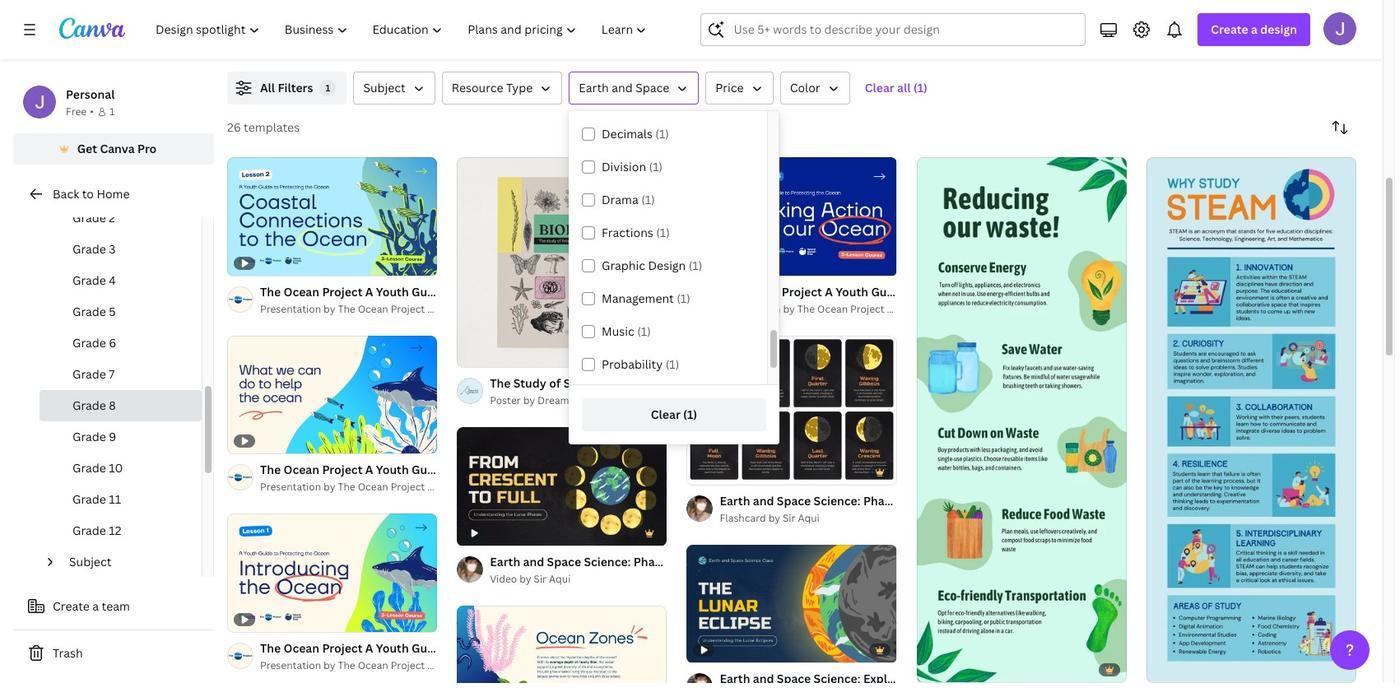 Task type: describe. For each thing, give the bounding box(es) containing it.
color button
[[780, 72, 850, 105]]

9
[[109, 429, 116, 444]]

studio inside the 'symbiotic relationships lesson by canva creative studio'
[[986, 36, 1017, 50]]

earth and space
[[579, 80, 669, 95]]

why study steam education infographic in blue pink yellow flat graphic style image
[[1146, 157, 1356, 682]]

team
[[102, 598, 130, 614]]

create a team
[[53, 598, 130, 614]]

5 inside 1 of 5 link
[[487, 348, 492, 361]]

6
[[109, 335, 116, 351]]

edu
[[1232, 36, 1251, 50]]

(1) for management (1)
[[677, 291, 690, 306]]

all
[[260, 80, 275, 95]]

get
[[77, 141, 97, 156]]

creative inside plant and human body systems lesson by canva creative studio
[[643, 36, 683, 50]]

plant and human body systems lesson by canva creative studio
[[561, 18, 739, 50]]

grade 2
[[72, 210, 115, 226]]

design
[[648, 258, 686, 273]]

grade for grade 5
[[72, 304, 106, 319]]

home
[[97, 186, 130, 202]]

4
[[109, 272, 116, 288]]

by inside bacteria and viruses lesson by ljr edu resources
[[1198, 36, 1210, 50]]

earth and space button
[[569, 72, 699, 105]]

pro
[[137, 141, 157, 156]]

resource
[[452, 80, 503, 95]]

earth
[[579, 80, 609, 95]]

graphic design (1)
[[602, 258, 702, 273]]

bacteria and viruses link
[[1162, 17, 1395, 35]]

dream
[[538, 394, 569, 408]]

resource type button
[[442, 72, 562, 105]]

grade for grade 6
[[72, 335, 106, 351]]

studio inside plant and human body systems lesson by canva creative studio
[[685, 36, 716, 50]]

26
[[227, 119, 241, 135]]

clear all (1) button
[[857, 72, 936, 105]]

(1) for division (1)
[[649, 159, 663, 174]]

grade 5 link
[[40, 296, 202, 328]]

0 horizontal spatial subject button
[[63, 547, 192, 578]]

grade 5
[[72, 304, 116, 319]]

symbiotic relationships lesson by canva creative studio
[[861, 18, 1017, 50]]

body
[[660, 18, 690, 34]]

video by sir aqui
[[490, 572, 571, 586]]

grade 4
[[72, 272, 116, 288]]

flashcard by sir aqui
[[720, 511, 820, 525]]

color
[[790, 80, 820, 95]]

create a team button
[[13, 590, 214, 623]]

Search search field
[[734, 14, 1075, 45]]

grade 8
[[72, 398, 116, 413]]

music
[[602, 323, 634, 339]]

grade 6 link
[[40, 328, 202, 359]]

by inside the poster by dream bird designs "link"
[[523, 394, 535, 408]]

clear (1)
[[651, 407, 697, 422]]

the inside the solar system lesson by canva creative studio
[[260, 18, 281, 34]]

drama (1)
[[602, 192, 655, 207]]

1 vertical spatial 1
[[109, 105, 115, 119]]

10
[[109, 460, 123, 476]]

ljr
[[1212, 36, 1230, 50]]

video by sir aqui link
[[490, 571, 667, 587]]

create a design
[[1211, 21, 1297, 37]]

1 filter options selected element
[[320, 80, 336, 96]]

12
[[109, 523, 121, 538]]

personal
[[66, 86, 115, 102]]

bird
[[572, 394, 591, 408]]

grade 3
[[72, 241, 116, 257]]

create a design button
[[1198, 13, 1310, 46]]

by inside video by sir aqui link
[[520, 572, 531, 586]]

creative inside the solar system lesson by canva creative studio
[[342, 36, 382, 50]]

sir for flashcard
[[783, 511, 796, 525]]

grade for grade 12
[[72, 523, 106, 538]]

26 templates
[[227, 119, 300, 135]]

type
[[506, 80, 533, 95]]

canva inside plant and human body systems lesson by canva creative studio
[[611, 36, 640, 50]]

design
[[1260, 21, 1297, 37]]

grade for grade 11
[[72, 491, 106, 507]]

7
[[109, 366, 115, 382]]

viruses
[[1236, 18, 1277, 34]]

lesson inside the solar system lesson by canva creative studio
[[260, 36, 293, 50]]

and for bacteria
[[1212, 18, 1233, 34]]

decimals
[[602, 126, 653, 142]]

all filters
[[260, 80, 313, 95]]

(1) for fractions (1)
[[656, 225, 670, 240]]

creative inside the 'symbiotic relationships lesson by canva creative studio'
[[943, 36, 983, 50]]

templates
[[244, 119, 300, 135]]

space
[[636, 80, 669, 95]]

symbiotic relationships link
[[861, 17, 1110, 35]]

bacteria and viruses lesson by ljr edu resources
[[1162, 18, 1302, 50]]

the solar system lesson by canva creative studio
[[260, 18, 416, 50]]

grade 6
[[72, 335, 116, 351]]

clear for clear all (1)
[[865, 80, 894, 95]]

1 of 5 link
[[457, 157, 667, 368]]

grade 11 link
[[40, 484, 202, 515]]

designs
[[594, 394, 631, 408]]

1 for 1 filter options selected element
[[326, 81, 330, 94]]

canva inside the solar system lesson by canva creative studio
[[310, 36, 340, 50]]

video
[[490, 572, 517, 586]]

a for team
[[92, 598, 99, 614]]

(1) for clear (1)
[[683, 407, 697, 422]]

and for earth
[[612, 80, 633, 95]]

canva inside get canva pro button
[[100, 141, 135, 156]]

poster by dream bird designs link
[[490, 393, 667, 409]]

8
[[109, 398, 116, 413]]

earth and space science: phases of the moon educational flashcard in dark gray, yellow, and orange illustrative style image
[[687, 336, 897, 484]]

back to home link
[[13, 178, 214, 211]]

lesson inside bacteria and viruses lesson by ljr edu resources
[[1162, 36, 1196, 50]]

•
[[90, 105, 94, 119]]

(1) for decimals (1)
[[655, 126, 669, 142]]

lesson by canva creative studio link for the solar system
[[260, 35, 508, 52]]

bacteria
[[1162, 18, 1209, 34]]

grade 10 link
[[40, 453, 202, 484]]

probability
[[602, 356, 663, 372]]



Task type: locate. For each thing, give the bounding box(es) containing it.
(1) for drama (1)
[[641, 192, 655, 207]]

lesson by canva creative studio link down system
[[260, 35, 508, 52]]

canva down "human"
[[611, 36, 640, 50]]

lesson down solar
[[260, 36, 293, 50]]

2 horizontal spatial creative
[[943, 36, 983, 50]]

project
[[391, 302, 425, 316], [850, 302, 885, 316], [391, 480, 425, 494], [391, 658, 425, 672]]

grade for grade 3
[[72, 241, 106, 257]]

and right earth
[[612, 80, 633, 95]]

grade left 4
[[72, 272, 106, 288]]

5 inside grade 5 link
[[109, 304, 116, 319]]

1 horizontal spatial sir
[[783, 511, 796, 525]]

trash link
[[13, 637, 214, 670]]

drama
[[602, 192, 639, 207]]

0 horizontal spatial clear
[[651, 407, 681, 422]]

a inside dropdown button
[[1251, 21, 1258, 37]]

1 vertical spatial 5
[[487, 348, 492, 361]]

flashcard
[[720, 511, 766, 525]]

11
[[109, 491, 121, 507]]

canva down relationships
[[912, 36, 941, 50]]

grade 2 link
[[40, 202, 202, 234]]

a left team
[[92, 598, 99, 614]]

aqui right flashcard
[[798, 511, 820, 525]]

0 vertical spatial a
[[1251, 21, 1258, 37]]

1 horizontal spatial clear
[[865, 80, 894, 95]]

top level navigation element
[[145, 13, 661, 46]]

clear
[[865, 80, 894, 95], [651, 407, 681, 422]]

1 grade from the top
[[72, 210, 106, 226]]

a right edu
[[1251, 21, 1258, 37]]

studio
[[384, 36, 416, 50], [685, 36, 716, 50], [986, 36, 1017, 50]]

and inside plant and human body systems lesson by canva creative studio
[[593, 18, 614, 34]]

create inside dropdown button
[[1211, 21, 1248, 37]]

2 creative from the left
[[643, 36, 683, 50]]

creative down "the solar system" link
[[342, 36, 382, 50]]

and up ljr
[[1212, 18, 1233, 34]]

canva left pro
[[100, 141, 135, 156]]

creative down body
[[643, 36, 683, 50]]

by
[[296, 36, 308, 50], [597, 36, 608, 50], [897, 36, 909, 50], [1198, 36, 1210, 50], [324, 302, 335, 316], [783, 302, 795, 316], [523, 394, 535, 408], [324, 480, 335, 494], [768, 511, 780, 525], [520, 572, 531, 586], [324, 658, 335, 672]]

plant
[[561, 18, 590, 34]]

lesson by canva creative studio link for symbiotic relationships
[[861, 35, 1110, 52]]

grade left 10
[[72, 460, 106, 476]]

grade down grade 4
[[72, 304, 106, 319]]

3 lesson by canva creative studio link from the left
[[861, 35, 1110, 52]]

aqui right video
[[549, 572, 571, 586]]

2 studio from the left
[[685, 36, 716, 50]]

6 grade from the top
[[72, 366, 106, 382]]

a for design
[[1251, 21, 1258, 37]]

2 horizontal spatial 1
[[468, 348, 473, 361]]

1 right filters
[[326, 81, 330, 94]]

(1) for probability (1)
[[666, 356, 679, 372]]

trash
[[53, 645, 83, 661]]

1 right •
[[109, 105, 115, 119]]

(1) right the probability
[[666, 356, 679, 372]]

3 grade from the top
[[72, 272, 106, 288]]

create
[[1211, 21, 1248, 37], [53, 598, 90, 614]]

0 horizontal spatial subject
[[69, 554, 111, 570]]

get canva pro button
[[13, 133, 214, 165]]

creative
[[342, 36, 382, 50], [643, 36, 683, 50], [943, 36, 983, 50]]

(1) for music (1)
[[637, 323, 651, 339]]

1 vertical spatial clear
[[651, 407, 681, 422]]

grade 9
[[72, 429, 116, 444]]

of
[[475, 348, 485, 361]]

0 vertical spatial clear
[[865, 80, 894, 95]]

grade for grade 10
[[72, 460, 106, 476]]

1 horizontal spatial lesson by canva creative studio link
[[561, 35, 809, 52]]

create for create a design
[[1211, 21, 1248, 37]]

(1)
[[913, 80, 928, 95], [655, 126, 669, 142], [649, 159, 663, 174], [641, 192, 655, 207], [656, 225, 670, 240], [689, 258, 702, 273], [677, 291, 690, 306], [637, 323, 651, 339], [666, 356, 679, 372], [683, 407, 697, 422]]

(1) right division
[[649, 159, 663, 174]]

resources
[[1253, 36, 1302, 50]]

(1) right designs
[[683, 407, 697, 422]]

aqui for flashcard by sir aqui
[[798, 511, 820, 525]]

1 left the "of"
[[468, 348, 473, 361]]

canva
[[310, 36, 340, 50], [611, 36, 640, 50], [912, 36, 941, 50], [100, 141, 135, 156]]

5 right the "of"
[[487, 348, 492, 361]]

solar
[[284, 18, 313, 34]]

0 vertical spatial aqui
[[798, 511, 820, 525]]

create inside button
[[53, 598, 90, 614]]

lesson down plant
[[561, 36, 594, 50]]

world
[[433, 302, 461, 316], [892, 302, 921, 316], [433, 480, 461, 494], [433, 658, 461, 672]]

0 vertical spatial 1
[[326, 81, 330, 94]]

1 horizontal spatial subject
[[363, 80, 406, 95]]

by inside the flashcard by sir aqui link
[[768, 511, 780, 525]]

1 studio from the left
[[384, 36, 416, 50]]

studio down "the solar system" link
[[384, 36, 416, 50]]

1 horizontal spatial a
[[1251, 21, 1258, 37]]

fractions
[[602, 225, 653, 240]]

grade left the 9
[[72, 429, 106, 444]]

poster by dream bird designs
[[490, 394, 631, 408]]

(1) right design
[[689, 258, 702, 273]]

(1) right the decimals
[[655, 126, 669, 142]]

clear for clear (1)
[[651, 407, 681, 422]]

grade left 7
[[72, 366, 106, 382]]

plant and human body systems link
[[561, 17, 809, 35]]

and right plant
[[593, 18, 614, 34]]

(1) right all at top
[[913, 80, 928, 95]]

resource type
[[452, 80, 533, 95]]

free •
[[66, 105, 94, 119]]

reducing our waste infographic in green blue illustrative style image
[[917, 157, 1127, 682]]

flashcard by sir aqui link
[[720, 510, 897, 527]]

grade
[[72, 210, 106, 226], [72, 241, 106, 257], [72, 272, 106, 288], [72, 304, 106, 319], [72, 335, 106, 351], [72, 366, 106, 382], [72, 398, 106, 413], [72, 429, 106, 444], [72, 460, 106, 476], [72, 491, 106, 507], [72, 523, 106, 538]]

grade for grade 7
[[72, 366, 106, 382]]

sir right flashcard
[[783, 511, 796, 525]]

probability (1)
[[602, 356, 679, 372]]

by inside plant and human body systems lesson by canva creative studio
[[597, 36, 608, 50]]

2 grade from the top
[[72, 241, 106, 257]]

aqui for video by sir aqui
[[549, 572, 571, 586]]

0 horizontal spatial 1
[[109, 105, 115, 119]]

fractions (1)
[[602, 225, 670, 240]]

and inside bacteria and viruses lesson by ljr edu resources
[[1212, 18, 1233, 34]]

0 vertical spatial create
[[1211, 21, 1248, 37]]

grade left 3
[[72, 241, 106, 257]]

grade for grade 9
[[72, 429, 106, 444]]

subject button
[[353, 72, 435, 105], [63, 547, 192, 578]]

studio down systems
[[685, 36, 716, 50]]

0 horizontal spatial lesson by canva creative studio link
[[260, 35, 508, 52]]

system
[[315, 18, 357, 34]]

grade for grade 4
[[72, 272, 106, 288]]

1 vertical spatial subject
[[69, 554, 111, 570]]

0 vertical spatial sir
[[783, 511, 796, 525]]

lesson down symbiotic
[[861, 36, 895, 50]]

subject button down 12
[[63, 547, 192, 578]]

to
[[82, 186, 94, 202]]

lesson down bacteria at the top of page
[[1162, 36, 1196, 50]]

grade 4 link
[[40, 265, 202, 296]]

1 vertical spatial create
[[53, 598, 90, 614]]

1 horizontal spatial aqui
[[798, 511, 820, 525]]

presentation by the ocean project | world ocean day
[[260, 302, 515, 316], [720, 302, 975, 316], [260, 480, 515, 494], [260, 658, 515, 672]]

grade left 12
[[72, 523, 106, 538]]

and
[[593, 18, 614, 34], [1212, 18, 1233, 34], [612, 80, 633, 95]]

sir for video
[[534, 572, 547, 586]]

4 grade from the top
[[72, 304, 106, 319]]

4 lesson from the left
[[1162, 36, 1196, 50]]

0 vertical spatial 5
[[109, 304, 116, 319]]

(1) up design
[[656, 225, 670, 240]]

price
[[716, 80, 744, 95]]

bacteria and viruses image
[[1129, 0, 1395, 11]]

1 lesson from the left
[[260, 36, 293, 50]]

canva down system
[[310, 36, 340, 50]]

0 horizontal spatial sir
[[534, 572, 547, 586]]

lesson by canva creative studio link down body
[[561, 35, 809, 52]]

get canva pro
[[77, 141, 157, 156]]

create for create a team
[[53, 598, 90, 614]]

2 horizontal spatial lesson by canva creative studio link
[[861, 35, 1110, 52]]

(1) right music
[[637, 323, 651, 339]]

all
[[897, 80, 911, 95]]

subject right 1 filter options selected element
[[363, 80, 406, 95]]

sir right video
[[534, 572, 547, 586]]

1 horizontal spatial studio
[[685, 36, 716, 50]]

clear all (1)
[[865, 80, 928, 95]]

creative down relationships
[[943, 36, 983, 50]]

the solar system link
[[260, 17, 508, 35]]

1 vertical spatial a
[[92, 598, 99, 614]]

filters
[[278, 80, 313, 95]]

0 horizontal spatial 5
[[109, 304, 116, 319]]

grade for grade 8
[[72, 398, 106, 413]]

management (1)
[[602, 291, 690, 306]]

studio inside the solar system lesson by canva creative studio
[[384, 36, 416, 50]]

(1) down design
[[677, 291, 690, 306]]

9 grade from the top
[[72, 460, 106, 476]]

grade left 6
[[72, 335, 106, 351]]

grade left 8
[[72, 398, 106, 413]]

1 for 1 of 5
[[468, 348, 473, 361]]

human
[[617, 18, 658, 34]]

5 down 4
[[109, 304, 116, 319]]

grade left 11
[[72, 491, 106, 507]]

3 creative from the left
[[943, 36, 983, 50]]

0 horizontal spatial a
[[92, 598, 99, 614]]

clear right designs
[[651, 407, 681, 422]]

1 creative from the left
[[342, 36, 382, 50]]

grade for grade 2
[[72, 210, 106, 226]]

grade 12
[[72, 523, 121, 538]]

subject for the left the subject button
[[69, 554, 111, 570]]

0 vertical spatial subject
[[363, 80, 406, 95]]

grade 10
[[72, 460, 123, 476]]

None search field
[[701, 13, 1086, 46]]

ocean
[[358, 302, 388, 316], [464, 302, 494, 316], [817, 302, 848, 316], [923, 302, 954, 316], [358, 480, 388, 494], [464, 480, 494, 494], [358, 658, 388, 672], [464, 658, 494, 672]]

grade 9 link
[[40, 421, 202, 453]]

back
[[53, 186, 79, 202]]

1 horizontal spatial 1
[[326, 81, 330, 94]]

symbiotic
[[861, 18, 918, 34]]

1 vertical spatial subject button
[[63, 547, 192, 578]]

(1) right drama
[[641, 192, 655, 207]]

0 horizontal spatial aqui
[[549, 572, 571, 586]]

a inside button
[[92, 598, 99, 614]]

1 horizontal spatial creative
[[643, 36, 683, 50]]

0 vertical spatial subject button
[[353, 72, 435, 105]]

3 lesson from the left
[[861, 36, 895, 50]]

0 horizontal spatial create
[[53, 598, 90, 614]]

jacob simon image
[[1324, 12, 1356, 45]]

1 lesson by canva creative studio link from the left
[[260, 35, 508, 52]]

8 grade from the top
[[72, 429, 106, 444]]

subject for topmost the subject button
[[363, 80, 406, 95]]

5 grade from the top
[[72, 335, 106, 351]]

studio down symbiotic relationships "link"
[[986, 36, 1017, 50]]

grade 12 link
[[40, 515, 202, 547]]

Sort by button
[[1324, 111, 1356, 144]]

lesson by canva creative studio link down relationships
[[861, 35, 1110, 52]]

subject down 'grade 12'
[[69, 554, 111, 570]]

graphic
[[602, 258, 645, 273]]

|
[[427, 302, 430, 316], [887, 302, 890, 316], [427, 480, 430, 494], [427, 658, 430, 672]]

clear left all at top
[[865, 80, 894, 95]]

2 lesson by canva creative studio link from the left
[[561, 35, 809, 52]]

free
[[66, 105, 87, 119]]

grade 11
[[72, 491, 121, 507]]

clear (1) button
[[582, 398, 766, 431]]

and inside button
[[612, 80, 633, 95]]

and for plant
[[593, 18, 614, 34]]

grade 7 link
[[40, 359, 202, 390]]

subject button down top level navigation element
[[353, 72, 435, 105]]

aqui
[[798, 511, 820, 525], [549, 572, 571, 586]]

clear inside clear (1) button
[[651, 407, 681, 422]]

the
[[260, 18, 281, 34], [338, 302, 355, 316], [797, 302, 815, 316], [338, 480, 355, 494], [338, 658, 355, 672]]

0 horizontal spatial studio
[[384, 36, 416, 50]]

10 grade from the top
[[72, 491, 106, 507]]

lesson inside plant and human body systems lesson by canva creative studio
[[561, 36, 594, 50]]

2 vertical spatial 1
[[468, 348, 473, 361]]

back to home
[[53, 186, 130, 202]]

1
[[326, 81, 330, 94], [109, 105, 115, 119], [468, 348, 473, 361]]

1 horizontal spatial create
[[1211, 21, 1248, 37]]

2 horizontal spatial studio
[[986, 36, 1017, 50]]

by inside the solar system lesson by canva creative studio
[[296, 36, 308, 50]]

by inside the 'symbiotic relationships lesson by canva creative studio'
[[897, 36, 909, 50]]

0 horizontal spatial creative
[[342, 36, 382, 50]]

lesson by ljr edu resources link
[[1162, 35, 1395, 52]]

2
[[109, 210, 115, 226]]

3 studio from the left
[[986, 36, 1017, 50]]

grade 3 link
[[40, 234, 202, 265]]

day
[[497, 302, 515, 316], [956, 302, 975, 316], [497, 480, 515, 494], [497, 658, 515, 672]]

division (1)
[[602, 159, 663, 174]]

2 lesson from the left
[[561, 36, 594, 50]]

7 grade from the top
[[72, 398, 106, 413]]

1 horizontal spatial subject button
[[353, 72, 435, 105]]

1 horizontal spatial 5
[[487, 348, 492, 361]]

lesson inside the 'symbiotic relationships lesson by canva creative studio'
[[861, 36, 895, 50]]

1 vertical spatial aqui
[[549, 572, 571, 586]]

lesson by canva creative studio link for plant and human body systems
[[561, 35, 809, 52]]

1 of 5
[[468, 348, 492, 361]]

grade 7
[[72, 366, 115, 382]]

systems
[[692, 18, 739, 34]]

grade left 2
[[72, 210, 106, 226]]

11 grade from the top
[[72, 523, 106, 538]]

clear inside clear all (1) button
[[865, 80, 894, 95]]

canva inside the 'symbiotic relationships lesson by canva creative studio'
[[912, 36, 941, 50]]

1 vertical spatial sir
[[534, 572, 547, 586]]



Task type: vqa. For each thing, say whether or not it's contained in the screenshot.
"5"
yes



